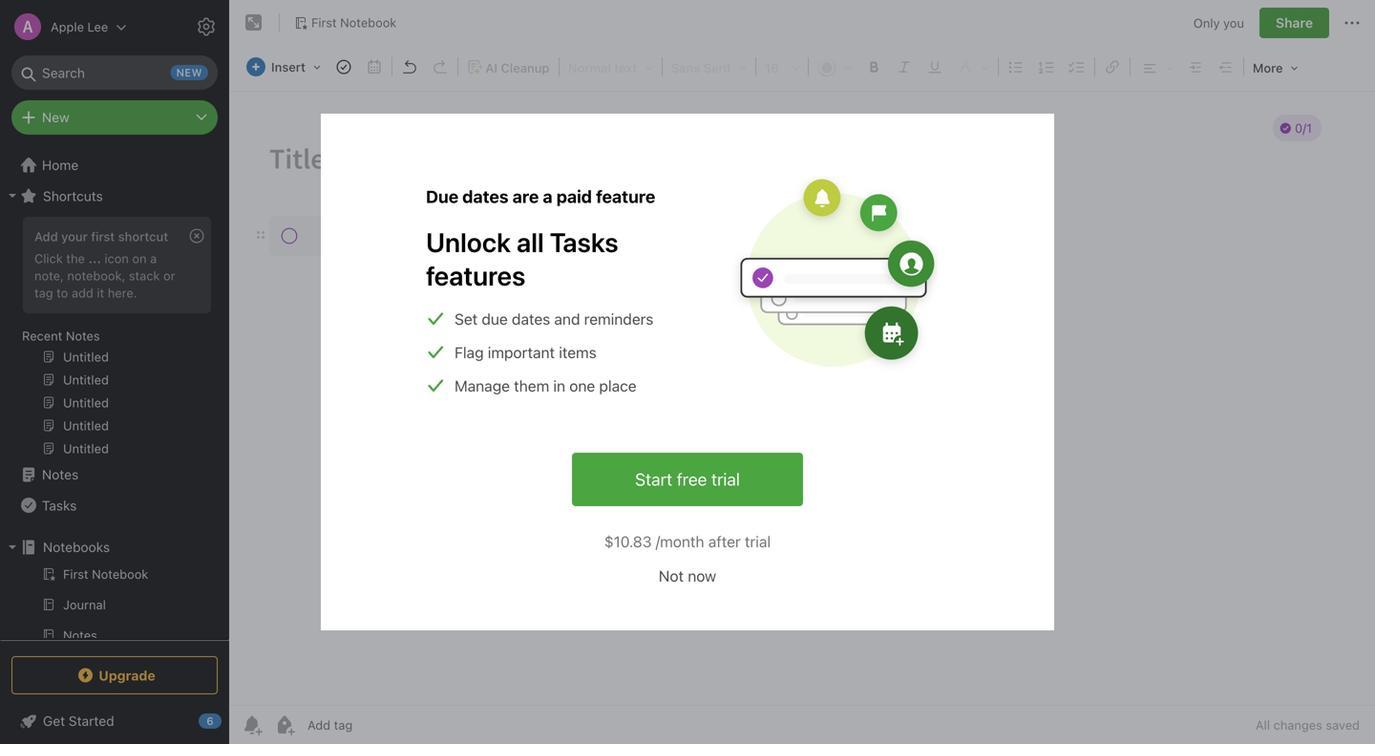 Task type: locate. For each thing, give the bounding box(es) containing it.
font size image
[[758, 53, 806, 80]]

1 vertical spatial dates
[[512, 310, 550, 328]]

group containing add your first shortcut
[[0, 211, 221, 467]]

1 vertical spatial tasks
[[42, 497, 77, 513]]

2 group from the top
[[0, 563, 221, 685]]

shortcuts button
[[0, 181, 221, 211]]

dates
[[463, 186, 509, 207], [512, 310, 550, 328]]

expand note image
[[243, 11, 266, 34]]

0 horizontal spatial tasks
[[42, 497, 77, 513]]

task image
[[330, 53, 357, 80]]

dates left are
[[463, 186, 509, 207]]

1 vertical spatial group
[[0, 563, 221, 685]]

notebooks
[[43, 539, 110, 555]]

start free trial button
[[572, 453, 803, 506]]

new button
[[11, 100, 218, 135]]

trial
[[712, 469, 740, 490], [745, 533, 771, 551]]

recent notes
[[22, 329, 100, 343]]

0 horizontal spatial a
[[150, 251, 157, 265]]

0 horizontal spatial trial
[[712, 469, 740, 490]]

add
[[72, 285, 93, 300]]

None search field
[[25, 55, 204, 90]]

first
[[91, 229, 115, 244]]

click the ...
[[34, 251, 101, 265]]

a
[[543, 186, 553, 207], [150, 251, 157, 265]]

set due dates and reminders
[[455, 310, 654, 328]]

not now link
[[659, 565, 717, 587]]

0 vertical spatial trial
[[712, 469, 740, 490]]

$10.83 /month after trial
[[605, 533, 771, 551]]

font family image
[[665, 53, 754, 80]]

manage them in one place
[[455, 377, 637, 395]]

only you
[[1194, 16, 1245, 30]]

home link
[[0, 150, 229, 181]]

1 horizontal spatial a
[[543, 186, 553, 207]]

it
[[97, 285, 104, 300]]

now
[[688, 567, 717, 585]]

tree
[[0, 150, 229, 744]]

1 group from the top
[[0, 211, 221, 467]]

first
[[311, 15, 337, 30]]

heading level image
[[562, 53, 660, 80]]

trial right after
[[745, 533, 771, 551]]

0 vertical spatial dates
[[463, 186, 509, 207]]

add a reminder image
[[241, 714, 264, 736]]

recent
[[22, 329, 62, 343]]

icon
[[105, 251, 129, 265]]

tree containing home
[[0, 150, 229, 744]]

0 vertical spatial tasks
[[550, 226, 619, 258]]

a right on
[[150, 251, 157, 265]]

tasks up notebooks
[[42, 497, 77, 513]]

Search text field
[[25, 55, 204, 90]]

$10.83
[[605, 533, 652, 551]]

notes right the 'recent'
[[66, 329, 100, 343]]

1 horizontal spatial dates
[[512, 310, 550, 328]]

a inside icon on a note, notebook, stack or tag to add it here.
[[150, 251, 157, 265]]

insert image
[[242, 53, 328, 80]]

saved
[[1326, 718, 1360, 732]]

paid
[[557, 186, 592, 207]]

them
[[514, 377, 549, 395]]

a right are
[[543, 186, 553, 207]]

first notebook button
[[288, 10, 403, 36]]

due dates are a paid feature
[[426, 186, 656, 207]]

1 horizontal spatial tasks
[[550, 226, 619, 258]]

expand notebooks image
[[5, 540, 20, 555]]

group
[[0, 211, 221, 467], [0, 563, 221, 685]]

icon on a note, notebook, stack or tag to add it here.
[[34, 251, 175, 300]]

0 vertical spatial a
[[543, 186, 553, 207]]

share
[[1276, 15, 1313, 31]]

note,
[[34, 268, 64, 283]]

add tag image
[[273, 714, 296, 736]]

in
[[553, 377, 566, 395]]

1 vertical spatial a
[[150, 251, 157, 265]]

tasks
[[550, 226, 619, 258], [42, 497, 77, 513]]

dates up 'flag important items' on the left of the page
[[512, 310, 550, 328]]

place
[[599, 377, 637, 395]]

unlock all tasks features
[[426, 226, 619, 291]]

here.
[[108, 285, 137, 300]]

notes
[[66, 329, 100, 343], [42, 467, 79, 482]]

0 vertical spatial group
[[0, 211, 221, 467]]

notes link
[[0, 459, 221, 490]]

...
[[88, 251, 101, 265]]

1 horizontal spatial trial
[[745, 533, 771, 551]]

notes up tasks 'button'
[[42, 467, 79, 482]]

tasks down paid on the top
[[550, 226, 619, 258]]

trial right free
[[712, 469, 740, 490]]

all changes saved
[[1256, 718, 1360, 732]]

0 vertical spatial notes
[[66, 329, 100, 343]]

unlock
[[426, 226, 511, 258]]

all
[[517, 226, 544, 258]]

Note Editor text field
[[229, 92, 1376, 705]]



Task type: describe. For each thing, give the bounding box(es) containing it.
notebook,
[[67, 268, 125, 283]]

after
[[709, 533, 741, 551]]

changes
[[1274, 718, 1323, 732]]

tasks inside 'button'
[[42, 497, 77, 513]]

home
[[42, 157, 79, 173]]

shortcut
[[118, 229, 168, 244]]

new
[[42, 109, 70, 125]]

all
[[1256, 718, 1270, 732]]

important
[[488, 343, 555, 362]]

reminders
[[584, 310, 654, 328]]

your
[[61, 229, 88, 244]]

or
[[163, 268, 175, 283]]

add your first shortcut
[[34, 229, 168, 244]]

and
[[554, 310, 580, 328]]

are
[[513, 186, 539, 207]]

one
[[570, 377, 595, 395]]

tasks button
[[0, 490, 221, 521]]

due
[[426, 186, 459, 207]]

set
[[455, 310, 478, 328]]

settings image
[[195, 15, 218, 38]]

on
[[132, 251, 147, 265]]

flag
[[455, 343, 484, 362]]

stack
[[129, 268, 160, 283]]

start
[[635, 469, 673, 490]]

due
[[482, 310, 508, 328]]

flag important items
[[455, 343, 597, 362]]

1 vertical spatial notes
[[42, 467, 79, 482]]

shortcuts
[[43, 188, 103, 204]]

not now
[[659, 567, 717, 585]]

trial inside button
[[712, 469, 740, 490]]

highlight image
[[950, 53, 996, 80]]

upgrade
[[99, 667, 155, 683]]

click
[[34, 251, 63, 265]]

share button
[[1260, 8, 1330, 38]]

notes inside group
[[66, 329, 100, 343]]

note window element
[[229, 0, 1376, 744]]

you
[[1224, 16, 1245, 30]]

tag
[[34, 285, 53, 300]]

only
[[1194, 16, 1220, 30]]

first notebook
[[311, 15, 397, 30]]

tasks inside unlock all tasks features
[[550, 226, 619, 258]]

free
[[677, 469, 707, 490]]

features
[[426, 260, 526, 291]]

more image
[[1247, 53, 1305, 80]]

items
[[559, 343, 597, 362]]

feature
[[596, 186, 656, 207]]

/month
[[656, 533, 705, 551]]

notebook
[[340, 15, 397, 30]]

font color image
[[811, 53, 859, 80]]

start free trial
[[635, 469, 740, 490]]

notebooks link
[[0, 532, 221, 563]]

not
[[659, 567, 684, 585]]

manage
[[455, 377, 510, 395]]

upgrade button
[[11, 656, 218, 694]]

alignment image
[[1133, 53, 1181, 80]]

undo image
[[396, 53, 423, 80]]

0 horizontal spatial dates
[[463, 186, 509, 207]]

to
[[57, 285, 68, 300]]

add
[[34, 229, 58, 244]]

the
[[66, 251, 85, 265]]

1 vertical spatial trial
[[745, 533, 771, 551]]



Task type: vqa. For each thing, say whether or not it's contained in the screenshot.
to
yes



